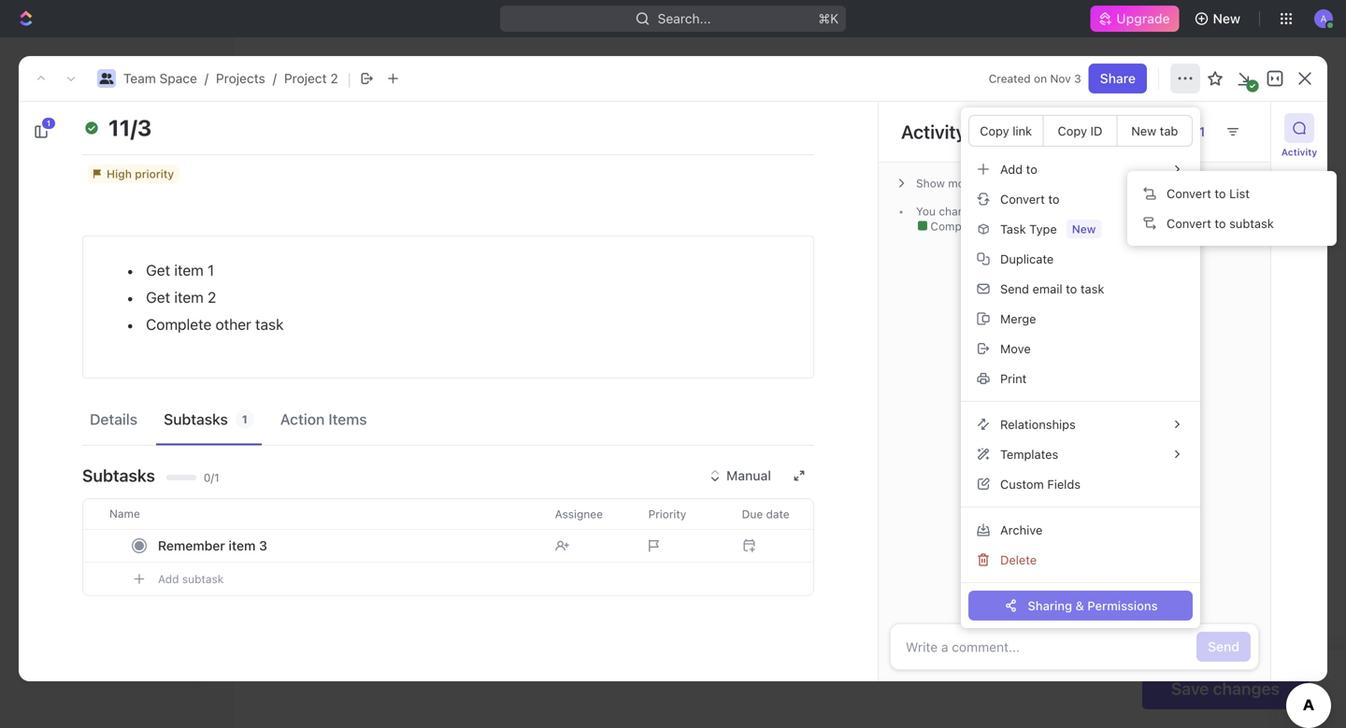 Task type: locate. For each thing, give the bounding box(es) containing it.
0 horizontal spatial nov
[[1050, 72, 1071, 85]]

0 vertical spatial get
[[146, 261, 170, 279]]

1 horizontal spatial you
[[959, 519, 978, 532]]

convert inside dropdown button
[[1000, 192, 1045, 206]]

id
[[1091, 124, 1102, 138]]

0 horizontal spatial 2
[[208, 288, 216, 306]]

1 horizontal spatial new
[[1131, 124, 1156, 138]]

0 vertical spatial from
[[1023, 205, 1048, 218]]

2 horizontal spatial one-
[[1118, 508, 1142, 521]]

0 vertical spatial app
[[1029, 485, 1056, 502]]

1 vertical spatial in.
[[1001, 519, 1013, 532]]

time
[[883, 418, 909, 434], [552, 504, 575, 517], [707, 504, 730, 517], [1142, 508, 1165, 521], [933, 519, 956, 532]]

a right using
[[778, 418, 785, 434]]

1 horizontal spatial 1
[[208, 261, 214, 279]]

app.
[[1155, 418, 1181, 434]]

1 down back link on the left of the page
[[47, 119, 51, 128]]

passcode inside text message (sms) receive a one-time passcode via sms each time you log in. business
[[579, 504, 629, 517]]

in
[[104, 584, 114, 598]]

new for new button
[[1213, 11, 1240, 26]]

(totp)
[[974, 418, 1018, 434], [1060, 485, 1109, 502]]

send up "merge"
[[1000, 282, 1029, 296]]

2 horizontal spatial 1
[[242, 413, 248, 426]]

0 horizontal spatial app
[[38, 534, 67, 552]]

custom fields button
[[968, 469, 1193, 499]]

log inside authenticator app (totp) use an app to receive a temporary one-time passcode each time you log in.
[[981, 519, 998, 532]]

copy left id
[[1058, 124, 1087, 138]]

from right status
[[1023, 205, 1048, 218]]

1 inside button
[[47, 119, 51, 128]]

/ left project
[[273, 71, 277, 86]]

1 vertical spatial app
[[38, 534, 67, 552]]

changed status from
[[936, 205, 1051, 218]]

tab
[[1160, 124, 1178, 138]]

get up complete
[[146, 288, 170, 306]]

0 horizontal spatial passcode
[[579, 504, 629, 517]]

1 up complete
[[208, 261, 214, 279]]

0 vertical spatial send
[[1000, 282, 1029, 296]]

settings
[[303, 79, 376, 102], [60, 148, 114, 164]]

app up receive
[[1029, 485, 1056, 502]]

1 horizontal spatial /
[[273, 71, 277, 86]]

1 horizontal spatial my
[[271, 79, 298, 102]]

archive button
[[968, 515, 1193, 545]]

task up merge button
[[1081, 282, 1104, 296]]

2 inside team space / projects / project 2 |
[[330, 71, 338, 86]]

11/3
[[108, 115, 152, 141]]

1 horizontal spatial nov
[[1152, 205, 1173, 218]]

0 horizontal spatial my settings
[[37, 148, 114, 164]]

1 horizontal spatial app
[[162, 584, 184, 598]]

0 vertical spatial 3
[[1074, 72, 1081, 85]]

0 horizontal spatial /
[[205, 71, 208, 86]]

fields
[[1047, 477, 1081, 491]]

to inside authenticator app (totp) use an app to receive a temporary one-time passcode each time you log in.
[[996, 508, 1006, 521]]

0 vertical spatial subtasks
[[164, 410, 228, 428]]

copy inside button
[[980, 124, 1009, 138]]

subtasks up the 0/1
[[164, 410, 228, 428]]

1 horizontal spatial activity
[[1281, 147, 1317, 158]]

1 vertical spatial nov
[[1152, 205, 1173, 218]]

0 horizontal spatial sms
[[651, 504, 675, 517]]

0 vertical spatial task
[[1081, 282, 1104, 296]]

secure
[[530, 418, 570, 434]]

subtasks down details button
[[82, 466, 155, 486]]

0 horizontal spatial an
[[957, 508, 969, 521]]

0 vertical spatial settings
[[303, 79, 376, 102]]

0 vertical spatial item
[[174, 261, 204, 279]]

convert to list
[[1167, 186, 1250, 201]]

available on business plans or higher element
[[474, 521, 529, 534]]

find all of your apps and integrations in our new app center!
[[38, 568, 184, 614]]

a down "message"
[[518, 504, 525, 517]]

team space / projects / project 2 |
[[123, 69, 351, 88]]

0 horizontal spatial your
[[93, 568, 116, 581]]

0 vertical spatial nov
[[1050, 72, 1071, 85]]

get up cloud storage link
[[146, 261, 170, 279]]

a inside authenticator app (totp) use an app to receive a temporary one-time passcode each time you log in.
[[1051, 508, 1057, 521]]

action items
[[280, 410, 367, 428]]

1 vertical spatial 3
[[259, 538, 267, 553]]

our
[[117, 584, 134, 598]]

1 vertical spatial via
[[633, 504, 648, 517]]

1 horizontal spatial temporary
[[1060, 508, 1115, 521]]

0 horizontal spatial activity
[[901, 121, 966, 143]]

notifications link
[[37, 213, 195, 245]]

send
[[1000, 282, 1029, 296], [1208, 639, 1240, 654]]

to left to do to
[[1048, 192, 1060, 206]]

to right app
[[996, 508, 1006, 521]]

1 horizontal spatial each
[[1223, 508, 1248, 521]]

1 vertical spatial my
[[37, 148, 57, 164]]

delete
[[1000, 553, 1037, 567]]

convert to list button
[[1135, 179, 1329, 208]]

your right the keep
[[447, 418, 474, 434]]

in. right app
[[1001, 519, 1013, 532]]

notifications
[[37, 221, 114, 237]]

1 vertical spatial send
[[1208, 639, 1240, 654]]

you
[[916, 205, 936, 218]]

a
[[289, 140, 319, 195]]

my
[[271, 79, 298, 102], [37, 148, 57, 164]]

new left tab
[[1131, 124, 1156, 138]]

remember
[[158, 538, 225, 553]]

task sidebar content section
[[878, 102, 1270, 681]]

new right upgrade
[[1213, 11, 1240, 26]]

get item 1 get item 2 complete other task
[[146, 261, 284, 333]]

Enter Username text field
[[413, 146, 1309, 190]]

log left the archive
[[981, 519, 998, 532]]

to do to
[[1062, 205, 1110, 218]]

0 vertical spatial sms
[[694, 418, 722, 434]]

0 horizontal spatial temporary
[[788, 418, 851, 434]]

center!
[[38, 601, 77, 614]]

0 horizontal spatial a
[[518, 504, 525, 517]]

app
[[973, 508, 992, 521]]

to inside button
[[1215, 186, 1226, 201]]

app up find
[[38, 534, 67, 552]]

2 horizontal spatial passcode
[[1169, 508, 1219, 521]]

my down 1 button
[[37, 148, 57, 164]]

0 horizontal spatial you
[[733, 504, 752, 517]]

1 vertical spatial settings
[[60, 148, 114, 164]]

1 vertical spatial temporary
[[1060, 508, 1115, 521]]

0/1
[[204, 471, 219, 484]]

from down print
[[1021, 418, 1049, 434]]

1 horizontal spatial in.
[[1001, 519, 1013, 532]]

print
[[1000, 372, 1027, 386]]

nov right on
[[1050, 72, 1071, 85]]

passcode down app.
[[1169, 508, 1219, 521]]

subtasks
[[164, 410, 228, 428], [82, 466, 155, 486]]

in. down keep your account secure by enabling 2fa via sms or using a temporary one-time passcode (totp) from an authenticator app.
[[775, 504, 787, 517]]

convert
[[1167, 186, 1211, 201], [1000, 192, 1045, 206], [1167, 216, 1211, 230]]

copy link
[[980, 124, 1032, 138]]

via down 2fa on the bottom left of page
[[633, 504, 648, 517]]

(totp) down print
[[974, 418, 1018, 434]]

1 horizontal spatial my settings
[[271, 79, 376, 102]]

0 vertical spatial your
[[447, 418, 474, 434]]

complete
[[927, 220, 981, 233]]

2 horizontal spatial a
[[1051, 508, 1057, 521]]

1 vertical spatial from
[[1021, 418, 1049, 434]]

send inside task sidebar content section
[[1208, 639, 1240, 654]]

0 vertical spatial log
[[755, 504, 771, 517]]

list
[[1229, 186, 1250, 201]]

to left the "list"
[[1215, 186, 1226, 201]]

1 copy from the left
[[980, 124, 1009, 138]]

(sms)
[[571, 481, 613, 499]]

duplicate
[[1000, 252, 1054, 266]]

to left do
[[1066, 205, 1078, 218]]

convert inside button
[[1167, 186, 1211, 201]]

to
[[1215, 186, 1226, 201], [1048, 192, 1060, 206], [1066, 205, 1078, 218], [1099, 205, 1110, 218], [1215, 216, 1226, 230], [1066, 282, 1077, 296], [996, 508, 1006, 521]]

3 right 'remember'
[[259, 538, 267, 553]]

app down and
[[162, 584, 184, 598]]

temporary down custom fields button
[[1060, 508, 1115, 521]]

passcode
[[912, 418, 971, 434], [579, 504, 629, 517], [1169, 508, 1219, 521]]

each inside text message (sms) receive a one-time passcode via sms each time you log in. business
[[678, 504, 704, 517]]

a inside text message (sms) receive a one-time passcode via sms each time you log in. business
[[518, 504, 525, 517]]

you
[[733, 504, 752, 517], [959, 519, 978, 532]]

0 horizontal spatial send
[[1000, 282, 1029, 296]]

2 left | at the left
[[330, 71, 338, 86]]

via right 2fa on the bottom left of page
[[674, 418, 691, 434]]

8
[[1176, 205, 1183, 218]]

new up 'remember'
[[164, 494, 189, 506]]

3 right on
[[1074, 72, 1081, 85]]

2 vertical spatial item
[[229, 538, 256, 553]]

you down or
[[733, 504, 752, 517]]

send button
[[1197, 632, 1251, 662]]

my right projects
[[271, 79, 298, 102]]

passcode down (sms)
[[579, 504, 629, 517]]

2 copy from the left
[[1058, 124, 1087, 138]]

cloud
[[37, 294, 73, 310]]

1 button
[[26, 117, 56, 147]]

you right 'use'
[[959, 519, 978, 532]]

3
[[1074, 72, 1081, 85], [259, 538, 267, 553]]

copy inside button
[[1058, 124, 1087, 138]]

from
[[1023, 205, 1048, 218], [1021, 418, 1049, 434]]

subtask
[[1229, 216, 1274, 230]]

1 horizontal spatial send
[[1208, 639, 1240, 654]]

1 vertical spatial log
[[981, 519, 998, 532]]

settings up workspaces
[[60, 148, 114, 164]]

0 horizontal spatial task
[[255, 315, 284, 333]]

0 horizontal spatial my
[[37, 148, 57, 164]]

of
[[79, 568, 90, 581]]

1 horizontal spatial one-
[[854, 418, 883, 434]]

1 horizontal spatial via
[[674, 418, 691, 434]]

a right receive
[[1051, 508, 1057, 521]]

sms down 2fa on the bottom left of page
[[651, 504, 675, 517]]

1 vertical spatial new
[[1131, 124, 1156, 138]]

0 vertical spatial 2
[[330, 71, 338, 86]]

0 vertical spatial in.
[[775, 504, 787, 517]]

0 vertical spatial activity
[[901, 121, 966, 143]]

2 inside get item 1 get item 2 complete other task
[[208, 288, 216, 306]]

1 left action
[[242, 413, 248, 426]]

my settings up workspaces
[[37, 148, 114, 164]]

item for remember
[[229, 538, 256, 553]]

log down using
[[755, 504, 771, 517]]

0 vertical spatial you
[[733, 504, 752, 517]]

am
[[1227, 205, 1243, 218]]

sms left or
[[694, 418, 722, 434]]

my settings up a
[[271, 79, 376, 102]]

send for send
[[1208, 639, 1240, 654]]

1 horizontal spatial settings
[[303, 79, 376, 102]]

in. inside text message (sms) receive a one-time passcode via sms each time you log in. business
[[775, 504, 787, 517]]

changed
[[939, 205, 985, 218]]

new
[[1213, 11, 1240, 26], [1131, 124, 1156, 138], [164, 494, 189, 506]]

receive
[[474, 504, 515, 517]]

passcode up authenticator at the bottom of the page
[[912, 418, 971, 434]]

an left authenticator
[[1053, 418, 1067, 434]]

1 horizontal spatial 2
[[330, 71, 338, 86]]

activity inside task sidebar navigation tab list
[[1281, 147, 1317, 158]]

0 vertical spatial 1
[[47, 119, 51, 128]]

using
[[742, 418, 774, 434]]

0 vertical spatial via
[[674, 418, 691, 434]]

1 vertical spatial 1
[[208, 261, 214, 279]]

2fa
[[647, 418, 670, 434]]

0 horizontal spatial (totp)
[[974, 418, 1018, 434]]

item
[[174, 261, 204, 279], [174, 288, 204, 306], [229, 538, 256, 553]]

one- inside authenticator app (totp) use an app to receive a temporary one-time passcode each time you log in.
[[1118, 508, 1142, 521]]

new for tab
[[1131, 124, 1156, 138]]

2 vertical spatial new
[[164, 494, 189, 506]]

0 horizontal spatial in.
[[775, 504, 787, 517]]

back link
[[37, 75, 111, 99]]

to right email
[[1066, 282, 1077, 296]]

convert for convert to list
[[1167, 186, 1211, 201]]

my settings
[[271, 79, 376, 102], [37, 148, 114, 164]]

app inside find all of your apps and integrations in our new app center!
[[162, 584, 184, 598]]

to left am at the top right of page
[[1215, 216, 1226, 230]]

changes
[[1213, 679, 1280, 699]]

2 up other
[[208, 288, 216, 306]]

custom fields
[[1000, 477, 1081, 491]]

account
[[477, 418, 526, 434]]

activity left copy link
[[901, 121, 966, 143]]

(totp) up archive button
[[1060, 485, 1109, 502]]

copy left link
[[980, 124, 1009, 138]]

enabling
[[592, 418, 643, 434]]

0 horizontal spatial one-
[[528, 504, 552, 517]]

1 vertical spatial you
[[959, 519, 978, 532]]

0 horizontal spatial copy
[[980, 124, 1009, 138]]

print button
[[968, 364, 1193, 394]]

delete button
[[968, 545, 1193, 575]]

1 vertical spatial 2
[[208, 288, 216, 306]]

an left app
[[957, 508, 969, 521]]

projects link
[[216, 71, 265, 86]]

1 vertical spatial task
[[255, 315, 284, 333]]

1 vertical spatial sms
[[651, 504, 675, 517]]

1 vertical spatial your
[[93, 568, 116, 581]]

storage
[[76, 294, 124, 310]]

task right other
[[255, 315, 284, 333]]

settings up a
[[303, 79, 376, 102]]

send up the save changes
[[1208, 639, 1240, 654]]

|
[[347, 69, 351, 88]]

1 vertical spatial (totp)
[[1060, 485, 1109, 502]]

0 horizontal spatial subtasks
[[82, 466, 155, 486]]

8:59
[[1199, 205, 1224, 218]]

1 vertical spatial activity
[[1281, 147, 1317, 158]]

1 horizontal spatial copy
[[1058, 124, 1087, 138]]

sms inside text message (sms) receive a one-time passcode via sms each time you log in. business
[[651, 504, 675, 517]]

save changes
[[1171, 679, 1280, 699]]

/ right space
[[205, 71, 208, 86]]

passcode inside authenticator app (totp) use an app to receive a temporary one-time passcode each time you log in.
[[1169, 508, 1219, 521]]

activity up convert to list button
[[1281, 147, 1317, 158]]

0 horizontal spatial via
[[633, 504, 648, 517]]

find
[[38, 568, 61, 581]]

2 horizontal spatial new
[[1213, 11, 1240, 26]]

an inside authenticator app (totp) use an app to receive a temporary one-time passcode each time you log in.
[[957, 508, 969, 521]]

task
[[1081, 282, 1104, 296], [255, 315, 284, 333]]

your up 'in'
[[93, 568, 116, 581]]

copy for copy id
[[1058, 124, 1087, 138]]

new
[[137, 584, 159, 598]]

temporary right using
[[788, 418, 851, 434]]

0 vertical spatial new
[[1213, 11, 1240, 26]]

nov left 8
[[1152, 205, 1173, 218]]



Task type: vqa. For each thing, say whether or not it's contained in the screenshot.
No favorited docs image
no



Task type: describe. For each thing, give the bounding box(es) containing it.
app inside authenticator app (totp) use an app to receive a temporary one-time passcode each time you log in.
[[1029, 485, 1056, 502]]

copy for copy link
[[980, 124, 1009, 138]]

log inside text message (sms) receive a one-time passcode via sms each time you log in. business
[[755, 504, 771, 517]]

space
[[159, 71, 197, 86]]

to inside dropdown button
[[1048, 192, 1060, 206]]

to right do
[[1099, 205, 1110, 218]]

&
[[1076, 599, 1084, 613]]

complete
[[146, 315, 212, 333]]

cloud storage
[[37, 294, 124, 310]]

send email to task
[[1000, 282, 1104, 296]]

temporary inside authenticator app (totp) use an app to receive a temporary one-time passcode each time you log in.
[[1060, 508, 1115, 521]]

created on nov 3
[[989, 72, 1081, 85]]

calendar
[[37, 331, 92, 346]]

from inside task sidebar content section
[[1023, 205, 1048, 218]]

at
[[1186, 205, 1196, 218]]

1 vertical spatial item
[[174, 288, 204, 306]]

share button
[[1089, 64, 1147, 93]]

action
[[280, 410, 325, 428]]

merge button
[[968, 304, 1193, 334]]

sharing & permissions
[[1028, 599, 1158, 613]]

0 horizontal spatial 3
[[259, 538, 267, 553]]

1 horizontal spatial passcode
[[912, 418, 971, 434]]

my inside my settings link
[[37, 148, 57, 164]]

calendar link
[[37, 323, 195, 354]]

authenticator
[[1071, 418, 1151, 434]]

task inside button
[[1081, 282, 1104, 296]]

nov inside task sidebar content section
[[1152, 205, 1173, 218]]

permissions
[[1087, 599, 1158, 613]]

your inside find all of your apps and integrations in our new app center!
[[93, 568, 116, 581]]

referrals link
[[37, 359, 195, 391]]

new tab
[[1131, 124, 1178, 138]]

business
[[478, 522, 525, 533]]

1 inside get item 1 get item 2 complete other task
[[208, 261, 214, 279]]

2 / from the left
[[273, 71, 277, 86]]

save changes button
[[1142, 668, 1309, 710]]

1 horizontal spatial a
[[778, 418, 785, 434]]

new tab button
[[1118, 116, 1192, 146]]

merge
[[1000, 312, 1036, 326]]

0 vertical spatial (totp)
[[974, 418, 1018, 434]]

details button
[[82, 402, 145, 437]]

0 horizontal spatial new
[[164, 494, 189, 506]]

use
[[933, 508, 953, 521]]

remember item 3 link
[[153, 532, 540, 559]]

sharing & permissions button
[[968, 591, 1193, 621]]

apple
[[271, 217, 312, 235]]

email
[[1033, 282, 1062, 296]]

authenticator app (totp) use an app to receive a temporary one-time passcode each time you log in.
[[933, 485, 1248, 532]]

one- inside text message (sms) receive a one-time passcode via sms each time you log in. business
[[528, 504, 552, 517]]

0 horizontal spatial settings
[[60, 148, 114, 164]]

search...
[[658, 11, 711, 26]]

upgrade link
[[1090, 6, 1179, 32]]

details
[[90, 410, 138, 428]]

in. inside authenticator app (totp) use an app to receive a temporary one-time passcode each time you log in.
[[1001, 519, 1013, 532]]

task sidebar navigation tab list
[[1279, 113, 1320, 252]]

center
[[71, 534, 119, 552]]

project
[[284, 71, 327, 86]]

items
[[328, 410, 367, 428]]

⌘k
[[818, 11, 839, 26]]

workspaces
[[37, 185, 111, 200]]

share
[[1100, 71, 1136, 86]]

all
[[64, 568, 76, 581]]

via inside text message (sms) receive a one-time passcode via sms each time you log in. business
[[633, 504, 648, 517]]

apps
[[119, 568, 145, 581]]

convert to button
[[968, 184, 1193, 214]]

save
[[1171, 679, 1209, 699]]

you inside text message (sms) receive a one-time passcode via sms each time you log in. business
[[733, 504, 752, 517]]

item for get
[[174, 261, 204, 279]]

1 vertical spatial my settings
[[37, 148, 114, 164]]

by
[[574, 418, 588, 434]]

and
[[148, 568, 168, 581]]

archive
[[1000, 523, 1043, 537]]

action items button
[[273, 402, 375, 437]]

convert for convert to
[[1000, 192, 1045, 206]]

text
[[474, 481, 502, 499]]

(totp) inside authenticator app (totp) use an app to receive a temporary one-time passcode each time you log in.
[[1060, 485, 1109, 502]]

user group image
[[100, 73, 114, 84]]

team
[[123, 71, 156, 86]]

1 vertical spatial subtasks
[[82, 466, 155, 486]]

1 / from the left
[[205, 71, 208, 86]]

each inside authenticator app (totp) use an app to receive a temporary one-time passcode each time you log in.
[[1223, 508, 1248, 521]]

1 horizontal spatial sms
[[694, 418, 722, 434]]

0 vertical spatial my
[[271, 79, 298, 102]]

nov 8 at 8:59 am
[[1152, 205, 1243, 218]]

1 horizontal spatial subtasks
[[164, 410, 228, 428]]

2 get from the top
[[146, 288, 170, 306]]

copy id
[[1058, 124, 1102, 138]]

copy id button
[[1044, 116, 1118, 146]]

custom
[[1000, 477, 1044, 491]]

workspaces link
[[37, 177, 195, 209]]

convert to
[[1000, 192, 1060, 206]]

do
[[1081, 205, 1096, 218]]

send email to task button
[[968, 274, 1193, 304]]

activity inside task sidebar content section
[[901, 121, 966, 143]]

projects
[[216, 71, 265, 86]]

Enter New Password field
[[413, 303, 1309, 347]]

message
[[506, 481, 567, 499]]

task inside get item 1 get item 2 complete other task
[[255, 315, 284, 333]]

sharing
[[1028, 599, 1072, 613]]

project 2 link
[[284, 71, 338, 86]]

keep your account secure by enabling 2fa via sms or using a temporary one-time passcode (totp) from an authenticator app.
[[413, 418, 1181, 434]]

convert for convert to subtask
[[1167, 216, 1211, 230]]

1 get from the top
[[146, 261, 170, 279]]

priority
[[88, 139, 133, 154]]

convert to button
[[968, 184, 1193, 214]]

authenticator
[[933, 485, 1025, 502]]

1 horizontal spatial 3
[[1074, 72, 1081, 85]]

on
[[1034, 72, 1047, 85]]

upgrade
[[1116, 11, 1170, 26]]

team space link
[[123, 71, 197, 86]]

0 vertical spatial my settings
[[271, 79, 376, 102]]

send for send email to task
[[1000, 282, 1029, 296]]

1 horizontal spatial your
[[447, 418, 474, 434]]

keep
[[413, 418, 444, 434]]

you inside authenticator app (totp) use an app to receive a temporary one-time passcode each time you log in.
[[959, 519, 978, 532]]

convert to subtask button
[[1135, 208, 1329, 238]]

Enter Email text field
[[413, 224, 1309, 268]]

1 horizontal spatial an
[[1053, 418, 1067, 434]]



